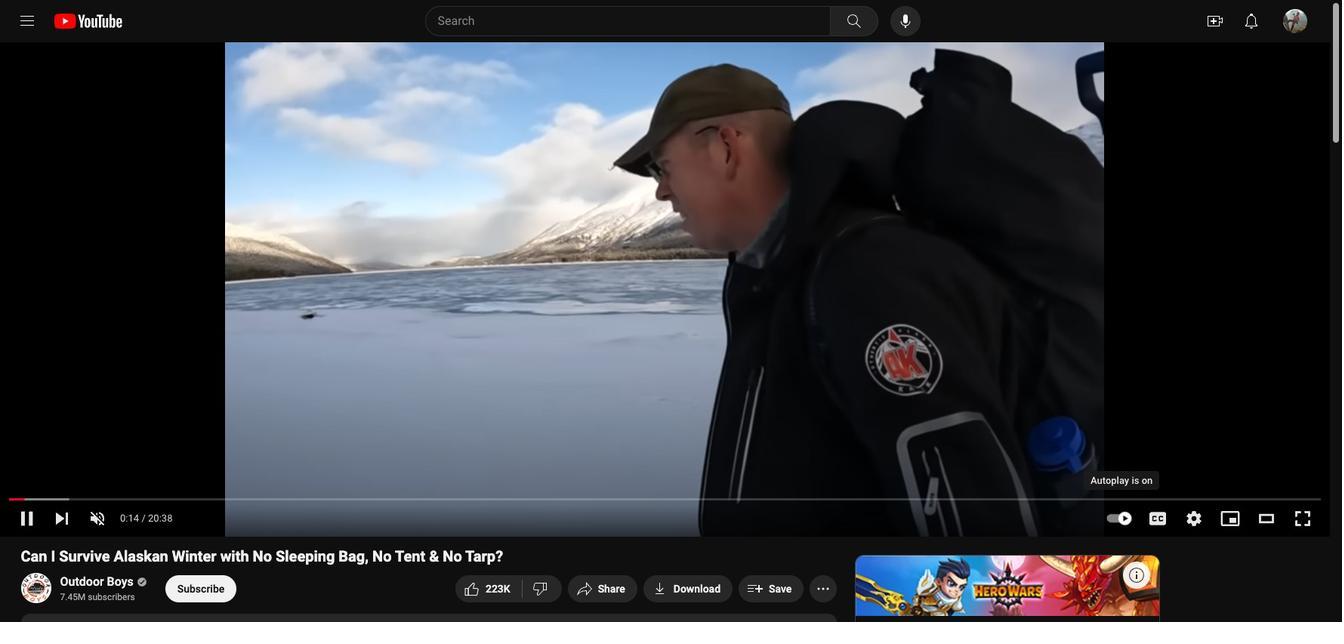 Task type: describe. For each thing, give the bounding box(es) containing it.
0:14
[[120, 513, 139, 524]]

3 no from the left
[[443, 548, 462, 566]]

outdoor
[[60, 575, 104, 589]]

&
[[429, 548, 439, 566]]

2 2 3 k
[[486, 583, 511, 596]]

can i survive alaskan winter with no sleeping bag, no tent & no tarp? main content
[[0, 42, 1331, 623]]

subscribers
[[88, 593, 135, 603]]

/
[[142, 513, 146, 524]]

seek slider slider
[[9, 490, 1322, 505]]

2 no from the left
[[373, 548, 392, 566]]

7.45 million subscribers element
[[60, 591, 144, 605]]

k
[[504, 583, 511, 596]]

survive
[[59, 548, 110, 566]]

download
[[674, 583, 721, 596]]

share button
[[568, 576, 638, 603]]

subscribe
[[177, 583, 225, 596]]

can
[[21, 548, 47, 566]]

with
[[220, 548, 249, 566]]

share
[[598, 583, 626, 596]]

youtube video player element
[[0, 42, 1331, 537]]

7.45m subscribers
[[60, 593, 135, 603]]

winter
[[172, 548, 217, 566]]

can i survive alaskan winter with no sleeping bag, no tent & no tarp?
[[21, 548, 503, 566]]

2 2 from the left
[[492, 583, 498, 596]]

i
[[51, 548, 55, 566]]



Task type: vqa. For each thing, say whether or not it's contained in the screenshot.
The Sleeping
yes



Task type: locate. For each thing, give the bounding box(es) containing it.
None search field
[[398, 6, 882, 36]]

7.45m
[[60, 593, 86, 603]]

Download text field
[[674, 583, 721, 596]]

3
[[498, 583, 504, 596]]

outdoor boys link
[[60, 574, 135, 591]]

save
[[769, 583, 792, 596]]

2 left k
[[492, 583, 498, 596]]

no
[[253, 548, 272, 566], [373, 548, 392, 566], [443, 548, 462, 566]]

Subscribe text field
[[177, 583, 225, 596]]

boys
[[107, 575, 134, 589]]

subscribe button
[[165, 576, 237, 603]]

autoplay is on image
[[1106, 514, 1133, 525]]

bag,
[[339, 548, 369, 566]]

outdoor boys
[[60, 575, 134, 589]]

0:14 / 20:38
[[120, 513, 173, 524]]

alaskan
[[114, 548, 168, 566]]

sleeping
[[276, 548, 335, 566]]

no right with
[[253, 548, 272, 566]]

2 left "3"
[[486, 583, 492, 596]]

1 2 from the left
[[486, 583, 492, 596]]

1 no from the left
[[253, 548, 272, 566]]

Search text field
[[438, 11, 827, 31]]

2
[[486, 583, 492, 596], [492, 583, 498, 596]]

tarp?
[[466, 548, 503, 566]]

tent
[[395, 548, 426, 566]]

2 horizontal spatial no
[[443, 548, 462, 566]]

20:38
[[148, 513, 173, 524]]

1 horizontal spatial no
[[373, 548, 392, 566]]

no right &
[[443, 548, 462, 566]]

save button
[[739, 576, 804, 603]]

download button
[[644, 576, 733, 603]]

no left tent
[[373, 548, 392, 566]]

avatar image image
[[1284, 9, 1308, 33]]

0 horizontal spatial no
[[253, 548, 272, 566]]



